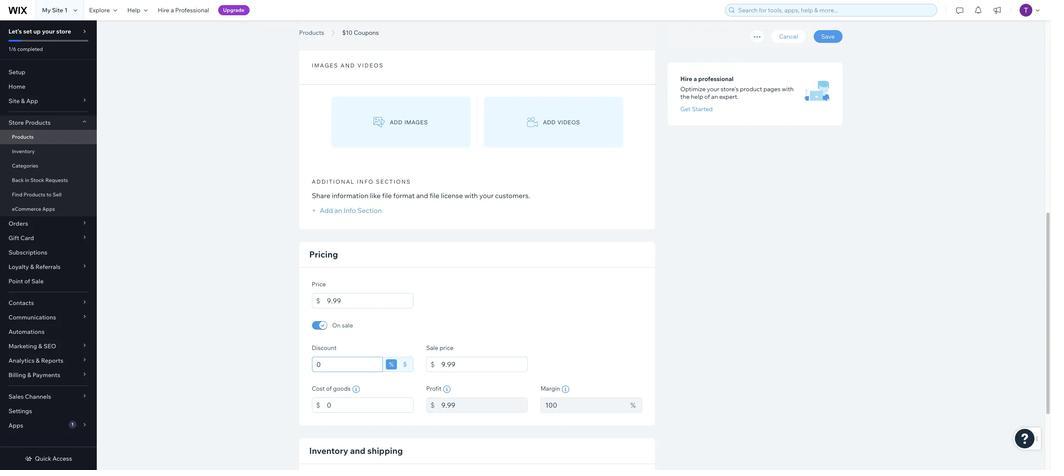 Task type: vqa. For each thing, say whether or not it's contained in the screenshot.
the top Mobile App
no



Task type: locate. For each thing, give the bounding box(es) containing it.
orders
[[8, 220, 28, 228]]

2 horizontal spatial your
[[707, 85, 720, 93]]

0 vertical spatial apps
[[42, 206, 55, 212]]

analytics & reports
[[8, 357, 63, 365]]

access
[[53, 455, 72, 463]]

communications button
[[0, 310, 97, 325]]

& for loyalty
[[30, 263, 34, 271]]

2 vertical spatial of
[[326, 385, 332, 393]]

1 vertical spatial inventory
[[309, 446, 348, 457]]

with right pages
[[782, 85, 794, 93]]

of inside the optimize your store's product pages with the help of an expert.
[[705, 93, 710, 101]]

your
[[42, 28, 55, 35], [707, 85, 720, 93], [480, 192, 494, 200]]

hire up optimize
[[681, 75, 693, 83]]

home
[[8, 83, 25, 90]]

find
[[12, 192, 22, 198]]

my
[[42, 6, 51, 14]]

& for billing
[[27, 372, 31, 379]]

1 vertical spatial with
[[465, 192, 478, 200]]

products up images at top left
[[299, 29, 324, 37]]

of inside 'point of sale' link
[[24, 278, 30, 285]]

0 horizontal spatial 1
[[65, 6, 67, 14]]

with
[[782, 85, 794, 93], [465, 192, 478, 200]]

a
[[171, 6, 174, 14], [694, 75, 697, 83]]

hire right help button
[[158, 6, 169, 14]]

1 horizontal spatial 1
[[71, 422, 74, 428]]

back in stock requests link
[[0, 173, 97, 188]]

$ text field
[[441, 357, 528, 372]]

info tooltip image for profit
[[443, 386, 451, 394]]

0 horizontal spatial inventory
[[12, 148, 35, 155]]

& for marketing
[[38, 343, 42, 350]]

1 vertical spatial of
[[24, 278, 30, 285]]

1/6
[[8, 46, 16, 52]]

1 down settings "link"
[[71, 422, 74, 428]]

info tooltip image
[[352, 386, 360, 394], [443, 386, 451, 394]]

sale down "loyalty & referrals"
[[31, 278, 44, 285]]

& inside analytics & reports popup button
[[36, 357, 40, 365]]

1 add from the left
[[390, 119, 403, 126]]

ecommerce apps link
[[0, 202, 97, 217]]

automations link
[[0, 325, 97, 339]]

2 horizontal spatial of
[[705, 93, 710, 101]]

the
[[681, 93, 690, 101]]

site inside dropdown button
[[8, 97, 20, 105]]

price
[[440, 344, 454, 352]]

0 horizontal spatial products link
[[0, 130, 97, 144]]

1 vertical spatial a
[[694, 75, 697, 83]]

&
[[21, 97, 25, 105], [30, 263, 34, 271], [38, 343, 42, 350], [36, 357, 40, 365], [27, 372, 31, 379]]

of right point
[[24, 278, 30, 285]]

images
[[312, 62, 339, 69]]

0 horizontal spatial hire
[[158, 6, 169, 14]]

0 horizontal spatial site
[[8, 97, 20, 105]]

0 horizontal spatial file
[[382, 192, 392, 200]]

1 horizontal spatial of
[[326, 385, 332, 393]]

subscriptions link
[[0, 245, 97, 260]]

$10 up images and videos at top left
[[342, 29, 353, 37]]

setup
[[8, 68, 25, 76]]

an left info
[[335, 206, 342, 215]]

profit
[[426, 385, 442, 393]]

products up ecommerce apps at the left top of the page
[[24, 192, 45, 198]]

find products to sell link
[[0, 188, 97, 202]]

$10 coupons up videos
[[342, 29, 379, 37]]

inventory inside sidebar element
[[12, 148, 35, 155]]

1 horizontal spatial info tooltip image
[[443, 386, 451, 394]]

sale inside $10 coupons form
[[426, 344, 438, 352]]

1 horizontal spatial a
[[694, 75, 697, 83]]

products link down the store products
[[0, 130, 97, 144]]

sections
[[376, 178, 411, 185]]

0 horizontal spatial of
[[24, 278, 30, 285]]

1 info tooltip image from the left
[[352, 386, 360, 394]]

info
[[344, 206, 356, 215]]

information
[[332, 192, 369, 200]]

& inside loyalty & referrals dropdown button
[[30, 263, 34, 271]]

file left license
[[430, 192, 440, 200]]

1 right my
[[65, 6, 67, 14]]

1 horizontal spatial apps
[[42, 206, 55, 212]]

license
[[441, 192, 463, 200]]

categories link
[[0, 159, 97, 173]]

professional
[[699, 75, 734, 83]]

coupons
[[329, 18, 395, 37], [354, 29, 379, 37]]

videos
[[558, 119, 580, 126]]

& inside marketing & seo popup button
[[38, 343, 42, 350]]

1 vertical spatial site
[[8, 97, 20, 105]]

& inside "billing & payments" dropdown button
[[27, 372, 31, 379]]

0 vertical spatial products link
[[295, 28, 329, 37]]

hire inside $10 coupons form
[[681, 75, 693, 83]]

share
[[312, 192, 330, 200]]

an
[[712, 93, 718, 101], [335, 206, 342, 215]]

None text field
[[312, 357, 383, 372], [327, 398, 414, 413], [312, 357, 383, 372], [327, 398, 414, 413]]

0 vertical spatial a
[[171, 6, 174, 14]]

& right loyalty
[[30, 263, 34, 271]]

add
[[390, 119, 403, 126], [543, 119, 556, 126]]

products right store
[[25, 119, 51, 127]]

0 vertical spatial with
[[782, 85, 794, 93]]

your down professional
[[707, 85, 720, 93]]

get started
[[681, 105, 713, 113]]

$10
[[299, 18, 326, 37], [342, 29, 353, 37]]

2 info tooltip image from the left
[[443, 386, 451, 394]]

sell
[[53, 192, 62, 198]]

add right videos icon on the right top of page
[[543, 119, 556, 126]]

add right gallery icon
[[390, 119, 403, 126]]

stock
[[30, 177, 44, 183]]

1 vertical spatial hire
[[681, 75, 693, 83]]

$10 up images at top left
[[299, 18, 326, 37]]

0 vertical spatial inventory
[[12, 148, 35, 155]]

apps down settings
[[8, 422, 23, 430]]

1 vertical spatial sale
[[426, 344, 438, 352]]

& inside site & app dropdown button
[[21, 97, 25, 105]]

your inside sidebar element
[[42, 28, 55, 35]]

info tooltip image right 'profit'
[[443, 386, 451, 394]]

1 horizontal spatial file
[[430, 192, 440, 200]]

format
[[394, 192, 415, 200]]

0 vertical spatial sale
[[31, 278, 44, 285]]

1 horizontal spatial sale
[[426, 344, 438, 352]]

site right my
[[52, 6, 63, 14]]

sales channels button
[[0, 390, 97, 404]]

a left professional on the left of page
[[171, 6, 174, 14]]

1 horizontal spatial with
[[782, 85, 794, 93]]

images and videos
[[312, 62, 384, 69]]

shipping
[[367, 446, 403, 457]]

communications
[[8, 314, 56, 321]]

add videos
[[543, 119, 580, 126]]

sale left the price
[[426, 344, 438, 352]]

0 horizontal spatial $10
[[299, 18, 326, 37]]

store
[[56, 28, 71, 35]]

with inside the optimize your store's product pages with the help of an expert.
[[782, 85, 794, 93]]

quick access
[[35, 455, 72, 463]]

hire for hire a professional
[[681, 75, 693, 83]]

and for shipping
[[350, 446, 366, 457]]

0 horizontal spatial an
[[335, 206, 342, 215]]

0 vertical spatial of
[[705, 93, 710, 101]]

referrals
[[35, 263, 61, 271]]

0 horizontal spatial sale
[[31, 278, 44, 285]]

products link up images at top left
[[295, 28, 329, 37]]

marketing & seo button
[[0, 339, 97, 354]]

1 vertical spatial your
[[707, 85, 720, 93]]

& right billing
[[27, 372, 31, 379]]

& left reports at the bottom of the page
[[36, 357, 40, 365]]

0 horizontal spatial apps
[[8, 422, 23, 430]]

products inside $10 coupons form
[[299, 29, 324, 37]]

site down home
[[8, 97, 20, 105]]

home link
[[0, 79, 97, 94]]

marketing & seo
[[8, 343, 56, 350]]

apps
[[42, 206, 55, 212], [8, 422, 23, 430]]

1 vertical spatial %
[[631, 401, 636, 410]]

$10 coupons up images and videos at top left
[[299, 18, 395, 37]]

apps down find products to sell link
[[42, 206, 55, 212]]

0 vertical spatial site
[[52, 6, 63, 14]]

seo
[[44, 343, 56, 350]]

1 horizontal spatial hire
[[681, 75, 693, 83]]

0 horizontal spatial %
[[389, 361, 394, 369]]

& left seo
[[38, 343, 42, 350]]

0 vertical spatial hire
[[158, 6, 169, 14]]

1 horizontal spatial $10
[[342, 29, 353, 37]]

add
[[320, 206, 333, 215]]

a up optimize
[[694, 75, 697, 83]]

of right cost
[[326, 385, 332, 393]]

products
[[299, 29, 324, 37], [25, 119, 51, 127], [12, 134, 34, 140], [24, 192, 45, 198]]

2 file from the left
[[430, 192, 440, 200]]

requests
[[45, 177, 68, 183]]

0 horizontal spatial your
[[42, 28, 55, 35]]

& for site
[[21, 97, 25, 105]]

to
[[47, 192, 52, 198]]

expert.
[[720, 93, 739, 101]]

0 horizontal spatial info tooltip image
[[352, 386, 360, 394]]

1 horizontal spatial an
[[712, 93, 718, 101]]

a for professional
[[171, 6, 174, 14]]

2 vertical spatial and
[[350, 446, 366, 457]]

orders button
[[0, 217, 97, 231]]

your left customers.
[[480, 192, 494, 200]]

back in stock requests
[[12, 177, 68, 183]]

0 horizontal spatial add
[[390, 119, 403, 126]]

get
[[681, 105, 691, 113]]

card
[[21, 234, 34, 242]]

quick
[[35, 455, 51, 463]]

1 horizontal spatial site
[[52, 6, 63, 14]]

1 horizontal spatial inventory
[[309, 446, 348, 457]]

1 vertical spatial 1
[[71, 422, 74, 428]]

0 vertical spatial and
[[341, 62, 355, 69]]

with right license
[[465, 192, 478, 200]]

sale
[[31, 278, 44, 285], [426, 344, 438, 352]]

1 horizontal spatial add
[[543, 119, 556, 126]]

store products button
[[0, 116, 97, 130]]

of right help
[[705, 93, 710, 101]]

2 add from the left
[[543, 119, 556, 126]]

and left videos
[[341, 62, 355, 69]]

an left expert.
[[712, 93, 718, 101]]

1 vertical spatial apps
[[8, 422, 23, 430]]

sale inside sidebar element
[[31, 278, 44, 285]]

store
[[8, 119, 24, 127]]

& left app
[[21, 97, 25, 105]]

0 vertical spatial your
[[42, 28, 55, 35]]

1 horizontal spatial your
[[480, 192, 494, 200]]

and left shipping
[[350, 446, 366, 457]]

and right format
[[416, 192, 428, 200]]

0 vertical spatial an
[[712, 93, 718, 101]]

get started link
[[681, 105, 713, 113]]

1 horizontal spatial products link
[[295, 28, 329, 37]]

a inside $10 coupons form
[[694, 75, 697, 83]]

product
[[740, 85, 762, 93]]

0 horizontal spatial with
[[465, 192, 478, 200]]

inventory inside $10 coupons form
[[309, 446, 348, 457]]

0 horizontal spatial a
[[171, 6, 174, 14]]

info tooltip image right the goods
[[352, 386, 360, 394]]

ecommerce
[[12, 206, 41, 212]]

contacts
[[8, 299, 34, 307]]

file right like
[[382, 192, 392, 200]]

$
[[316, 297, 320, 305], [431, 361, 435, 369], [403, 361, 407, 369], [316, 401, 320, 410], [431, 401, 435, 410]]

2 vertical spatial your
[[480, 192, 494, 200]]

None text field
[[327, 293, 414, 309], [441, 398, 528, 413], [541, 398, 626, 413], [327, 293, 414, 309], [441, 398, 528, 413], [541, 398, 626, 413]]

your right up
[[42, 28, 55, 35]]



Task type: describe. For each thing, give the bounding box(es) containing it.
on
[[332, 322, 341, 330]]

of for point of sale
[[24, 278, 30, 285]]

add an info section
[[318, 206, 382, 215]]

additional info sections
[[312, 178, 411, 185]]

videos icon image
[[527, 117, 538, 128]]

products link inside $10 coupons form
[[295, 28, 329, 37]]

1 inside sidebar element
[[71, 422, 74, 428]]

cost of goods
[[312, 385, 351, 393]]

explore
[[89, 6, 110, 14]]

gift card button
[[0, 231, 97, 245]]

cancel button
[[772, 30, 806, 43]]

a for professional
[[694, 75, 697, 83]]

hire a professional
[[158, 6, 209, 14]]

section
[[358, 206, 382, 215]]

settings link
[[0, 404, 97, 419]]

sidebar element
[[0, 20, 97, 471]]

inventory link
[[0, 144, 97, 159]]

info
[[357, 178, 374, 185]]

of for cost of goods
[[326, 385, 332, 393]]

add images
[[390, 119, 428, 126]]

save button
[[814, 30, 843, 43]]

1 vertical spatial products link
[[0, 130, 97, 144]]

your inside the optimize your store's product pages with the help of an expert.
[[707, 85, 720, 93]]

help
[[127, 6, 140, 14]]

optimize
[[681, 85, 706, 93]]

videos
[[358, 62, 384, 69]]

in
[[25, 177, 29, 183]]

sales channels
[[8, 393, 51, 401]]

share information like file format and file license with your customers.
[[312, 192, 530, 200]]

products inside popup button
[[25, 119, 51, 127]]

Start typing a brand name field
[[684, 22, 827, 36]]

site & app button
[[0, 94, 97, 108]]

channels
[[25, 393, 51, 401]]

images
[[405, 119, 428, 126]]

point
[[8, 278, 23, 285]]

cost
[[312, 385, 325, 393]]

find products to sell
[[12, 192, 62, 198]]

1 file from the left
[[382, 192, 392, 200]]

loyalty & referrals
[[8, 263, 61, 271]]

1 horizontal spatial %
[[631, 401, 636, 410]]

cancel
[[779, 33, 798, 40]]

upgrade button
[[218, 5, 250, 15]]

inventory for inventory
[[12, 148, 35, 155]]

$10 coupons form
[[97, 0, 1051, 471]]

discount
[[312, 344, 337, 352]]

set
[[23, 28, 32, 35]]

1 vertical spatial an
[[335, 206, 342, 215]]

gallery image
[[374, 117, 385, 128]]

hire a professional
[[681, 75, 734, 83]]

info tooltip image for cost of goods
[[352, 386, 360, 394]]

contacts button
[[0, 296, 97, 310]]

add for add images
[[390, 119, 403, 126]]

ecommerce apps
[[12, 206, 55, 212]]

optimize your store's product pages with the help of an expert.
[[681, 85, 794, 101]]

app
[[26, 97, 38, 105]]

on sale
[[332, 322, 353, 330]]

billing & payments
[[8, 372, 60, 379]]

1 vertical spatial and
[[416, 192, 428, 200]]

pages
[[764, 85, 781, 93]]

analytics
[[8, 357, 34, 365]]

loyalty & referrals button
[[0, 260, 97, 274]]

settings
[[8, 408, 32, 415]]

hire a professional link
[[153, 0, 214, 20]]

categories
[[12, 163, 38, 169]]

help button
[[122, 0, 153, 20]]

inventory and shipping
[[309, 446, 403, 457]]

0 vertical spatial %
[[389, 361, 394, 369]]

0 vertical spatial 1
[[65, 6, 67, 14]]

analytics & reports button
[[0, 354, 97, 368]]

store products
[[8, 119, 51, 127]]

help
[[691, 93, 703, 101]]

save
[[822, 33, 835, 40]]

& for analytics
[[36, 357, 40, 365]]

info tooltip image
[[562, 386, 570, 394]]

billing & payments button
[[0, 368, 97, 383]]

loyalty
[[8, 263, 29, 271]]

store's
[[721, 85, 739, 93]]

add for add videos
[[543, 119, 556, 126]]

and for videos
[[341, 62, 355, 69]]

like
[[370, 192, 381, 200]]

professional
[[175, 6, 209, 14]]

gift card
[[8, 234, 34, 242]]

gift
[[8, 234, 19, 242]]

back
[[12, 177, 24, 183]]

hire for hire a professional
[[158, 6, 169, 14]]

Search for tools, apps, help & more... field
[[736, 4, 935, 16]]

price
[[312, 281, 326, 288]]

completed
[[17, 46, 43, 52]]

apps inside ecommerce apps link
[[42, 206, 55, 212]]

let's
[[8, 28, 22, 35]]

sales
[[8, 393, 24, 401]]

point of sale link
[[0, 274, 97, 289]]

subscriptions
[[8, 249, 47, 257]]

quick access button
[[25, 455, 72, 463]]

reports
[[41, 357, 63, 365]]

products down store
[[12, 134, 34, 140]]

an inside the optimize your store's product pages with the help of an expert.
[[712, 93, 718, 101]]

margin
[[541, 385, 560, 393]]

started
[[692, 105, 713, 113]]

inventory for inventory and shipping
[[309, 446, 348, 457]]



